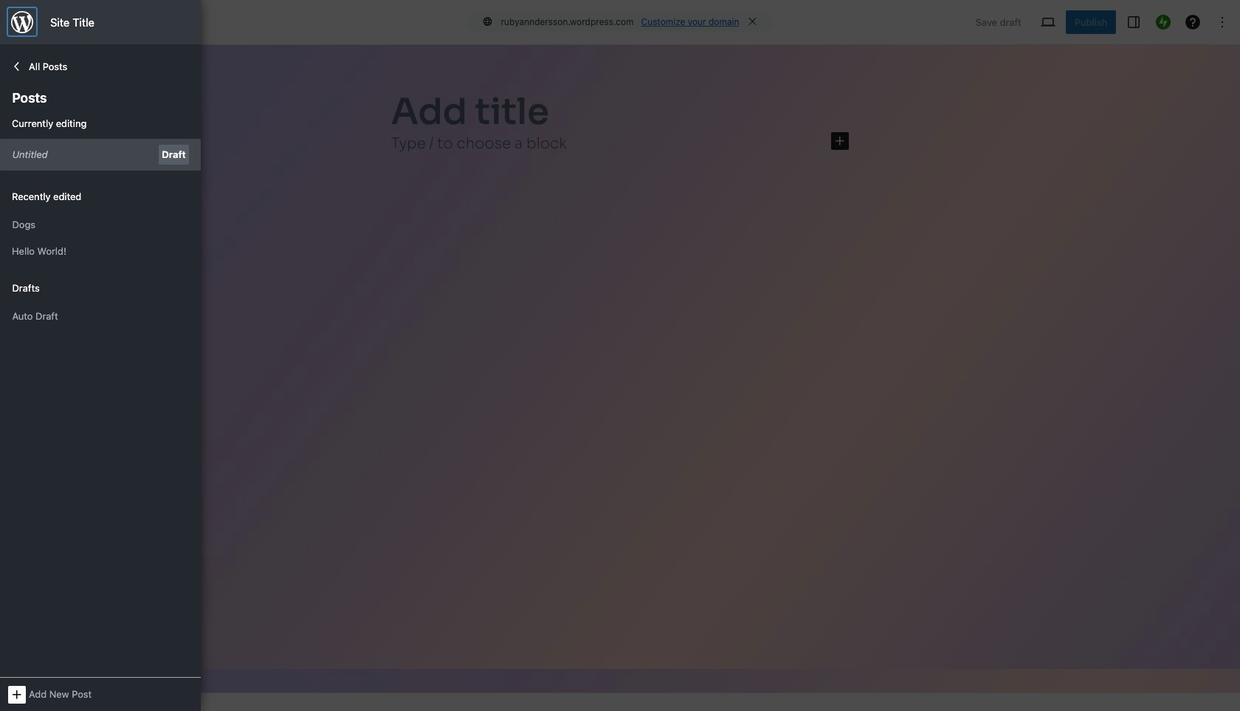 Task type: vqa. For each thing, say whether or not it's contained in the screenshot.
Toggle block inserter icon in the left of the page
no



Task type: locate. For each thing, give the bounding box(es) containing it.
editor content region
[[0, 45, 1240, 693]]

close block editor sidebar image
[[9, 9, 35, 35]]



Task type: describe. For each thing, give the bounding box(es) containing it.
block editor sidebar dialog
[[0, 0, 201, 711]]



